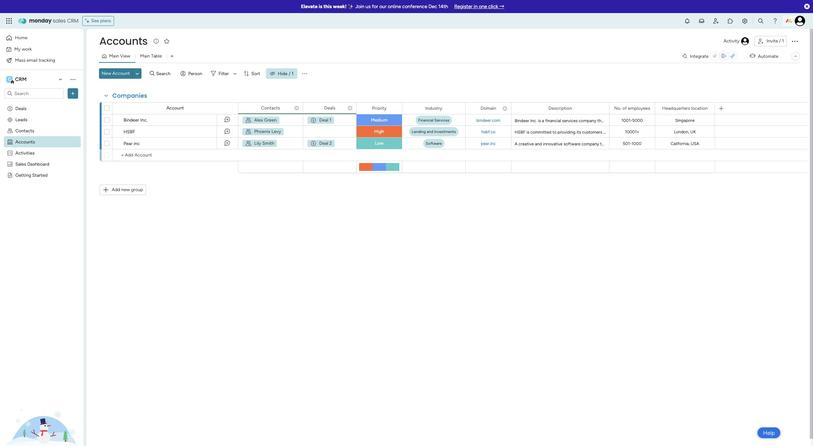 Task type: vqa. For each thing, say whether or not it's contained in the screenshot.
Solutions
yes



Task type: describe. For each thing, give the bounding box(es) containing it.
deal for deal 1
[[320, 117, 328, 123]]

show board description image
[[152, 38, 160, 44]]

1 vertical spatial company
[[582, 142, 600, 147]]

is for this
[[319, 4, 323, 9]]

svg image for phoenix levy
[[245, 129, 252, 135]]

of inside no. of employees field
[[623, 105, 627, 111]]

its
[[577, 130, 582, 135]]

sort
[[252, 71, 260, 76]]

and left offers
[[669, 130, 676, 135]]

bindeer for bindeer inc. is a financial services company that provides a wide range of banking and investing services to individuals and businesses.
[[515, 118, 530, 123]]

Description field
[[547, 105, 574, 112]]

0 horizontal spatial a
[[542, 118, 545, 123]]

list box containing deals
[[0, 102, 83, 269]]

Search field
[[155, 69, 174, 78]]

domain
[[481, 105, 497, 111]]

main table
[[140, 53, 162, 59]]

+ Add Account text field
[[116, 151, 235, 159]]

new
[[121, 187, 130, 193]]

variety
[[693, 130, 706, 135]]

2 horizontal spatial a
[[690, 130, 692, 135]]

workspace options image
[[70, 76, 76, 83]]

investments
[[435, 130, 456, 134]]

deal for deal 2
[[320, 141, 328, 146]]

pear
[[124, 141, 133, 147]]

Deals field
[[323, 104, 337, 112]]

phoenix levy element
[[242, 128, 284, 136]]

contacts inside list box
[[15, 128, 34, 133]]

possible
[[630, 130, 645, 135]]

501-
[[623, 141, 632, 146]]

banking
[[654, 118, 669, 123]]

2 services from the left
[[697, 118, 712, 123]]

alex green element
[[242, 116, 280, 124]]

us
[[366, 4, 371, 9]]

mass email tracking button
[[4, 55, 70, 66]]

dapulse integrations image
[[683, 54, 688, 59]]

Accounts field
[[98, 34, 149, 48]]

home
[[15, 35, 28, 41]]

invite / 1
[[767, 38, 785, 44]]

options image down workspace options image
[[70, 90, 76, 97]]

lily smith
[[254, 141, 274, 146]]

automate
[[758, 53, 779, 59]]

main view
[[109, 53, 130, 59]]

getting started
[[15, 172, 48, 178]]

singapore
[[676, 118, 695, 123]]

christina overa image
[[795, 16, 806, 26]]

0 horizontal spatial with
[[604, 130, 612, 135]]

phoenix levy
[[254, 129, 281, 134]]

lending
[[412, 130, 426, 134]]

london,
[[674, 130, 690, 134]]

inbox image
[[699, 18, 705, 24]]

inc
[[134, 141, 140, 147]]

best
[[620, 130, 629, 135]]

add new group button
[[100, 185, 146, 195]]

people
[[654, 142, 667, 147]]

workspace image
[[6, 76, 13, 83]]

hide / 1
[[278, 71, 294, 76]]

angle down image
[[136, 71, 139, 76]]

account inside 'new account' button
[[112, 71, 130, 76]]

contacts inside contacts field
[[261, 105, 280, 111]]

see
[[91, 18, 99, 24]]

✨
[[348, 4, 354, 9]]

leads
[[15, 117, 27, 122]]

new
[[102, 71, 111, 76]]

2 horizontal spatial of
[[707, 130, 711, 135]]

main view button
[[99, 51, 135, 61]]

deal 2
[[320, 141, 332, 146]]

lottie animation element
[[0, 380, 83, 446]]

started
[[32, 172, 48, 178]]

inc. for bindeer inc.
[[140, 117, 148, 123]]

builds
[[609, 142, 621, 147]]

usa
[[691, 141, 700, 146]]

conference
[[403, 4, 428, 9]]

dec
[[429, 4, 438, 9]]

hsbf for hsbf
[[124, 129, 135, 135]]

1000
[[632, 141, 642, 146]]

companies
[[112, 92, 147, 100]]

/ for invite
[[780, 38, 782, 44]]

to up ways at the top right of the page
[[713, 118, 717, 123]]

arrow down image
[[231, 70, 239, 78]]

1 horizontal spatial a
[[624, 118, 626, 123]]

financial
[[419, 118, 434, 123]]

options image right contacts field
[[294, 103, 299, 114]]

click
[[489, 4, 499, 9]]

smith
[[262, 141, 274, 146]]

register in one click →
[[455, 4, 505, 9]]

new account button
[[99, 68, 133, 79]]

0 vertical spatial that
[[598, 118, 606, 123]]

bindeer for bindeer inc.
[[124, 117, 139, 123]]

deal 1 element
[[307, 116, 334, 124]]

work
[[22, 46, 32, 52]]

0 horizontal spatial accounts
[[15, 139, 35, 145]]

filter button
[[208, 68, 239, 79]]

2
[[330, 141, 332, 146]]

week!
[[333, 4, 347, 9]]

No. of employees field
[[613, 105, 652, 112]]

options image for headquarters location
[[706, 103, 711, 114]]

each
[[710, 142, 720, 147]]

lily
[[254, 141, 261, 146]]

v2 search image
[[150, 70, 155, 77]]

group
[[131, 187, 143, 193]]

mass
[[15, 57, 26, 63]]

our
[[380, 4, 387, 9]]

svg image
[[245, 140, 252, 147]]

financial services
[[419, 118, 450, 123]]

options image for priority
[[393, 103, 398, 114]]

Headquarters location field
[[661, 105, 710, 112]]

Priority field
[[371, 105, 388, 112]]

london, uk
[[674, 130, 696, 134]]

1001-
[[622, 118, 633, 123]]

lottie animation image
[[0, 380, 83, 446]]

my
[[14, 46, 21, 52]]

1 vertical spatial is
[[538, 118, 541, 123]]

invite / 1 button
[[755, 36, 787, 46]]

deals inside field
[[324, 105, 336, 111]]

1001-5000
[[622, 118, 643, 123]]

one
[[479, 4, 487, 9]]

Companies field
[[111, 92, 149, 100]]

1 services from the left
[[563, 118, 578, 123]]

no. of employees
[[615, 105, 651, 111]]

solutions
[[622, 142, 639, 147]]

hsbf.co
[[482, 129, 496, 134]]

join
[[355, 4, 365, 9]]

deals inside list box
[[15, 106, 26, 111]]

help
[[645, 142, 653, 147]]

14th
[[439, 4, 448, 9]]

committed
[[531, 130, 552, 135]]

lily smith element
[[242, 140, 277, 147]]

this
[[324, 4, 332, 9]]

see plans button
[[82, 16, 114, 26]]

hsbf is committed to providing its customers with the best possible experience, and offers a variety of ways to bank, including online, mobile, and in-branch.
[[515, 130, 813, 135]]

software
[[564, 142, 581, 147]]

including
[[739, 130, 756, 135]]

online
[[388, 4, 401, 9]]

my work
[[14, 46, 32, 52]]



Task type: locate. For each thing, give the bounding box(es) containing it.
accounts up activities on the left of page
[[15, 139, 35, 145]]

in-
[[794, 130, 799, 135]]

bindeer inc. is a financial services company that provides a wide range of banking and investing services to individuals and businesses.
[[515, 118, 769, 123]]

Search in workspace field
[[14, 90, 55, 97]]

main left view
[[109, 53, 119, 59]]

0 horizontal spatial contacts
[[15, 128, 34, 133]]

view
[[120, 53, 130, 59]]

dashboard
[[27, 161, 49, 167]]

bindeer.com link
[[476, 118, 502, 123]]

1 down the "deals" field
[[330, 117, 332, 123]]

pear inc
[[124, 141, 140, 147]]

notifications image
[[684, 18, 691, 24]]

0 horizontal spatial of
[[623, 105, 627, 111]]

2 vertical spatial of
[[707, 130, 711, 135]]

add to favorites image
[[163, 38, 170, 44]]

0 vertical spatial company
[[579, 118, 597, 123]]

1 vertical spatial deal
[[320, 141, 328, 146]]

1 vertical spatial with
[[701, 142, 709, 147]]

public dashboard image
[[7, 161, 13, 167]]

and right banking
[[670, 118, 677, 123]]

0 horizontal spatial account
[[112, 71, 130, 76]]

options image right domain 'field'
[[502, 103, 507, 114]]

with left the
[[604, 130, 612, 135]]

options image
[[347, 103, 352, 114], [393, 103, 398, 114], [646, 103, 651, 114], [706, 103, 711, 114]]

hsbf up pear on the left of the page
[[124, 129, 135, 135]]

bank,
[[728, 130, 738, 135]]

1 for hide / 1
[[292, 71, 294, 76]]

activity
[[724, 38, 740, 44]]

sort button
[[241, 68, 264, 79]]

0 horizontal spatial column information image
[[294, 105, 300, 111]]

0 vertical spatial /
[[780, 38, 782, 44]]

and down committed
[[535, 142, 542, 147]]

1 horizontal spatial main
[[140, 53, 150, 59]]

1 for invite / 1
[[783, 38, 785, 44]]

pear.inc
[[481, 141, 496, 146]]

high
[[375, 129, 384, 134]]

person
[[188, 71, 202, 76]]

deals up deal 1
[[324, 105, 336, 111]]

accounts up view
[[99, 34, 148, 48]]

bindeer up creative
[[515, 118, 530, 123]]

deal 2 element
[[307, 140, 335, 147]]

person button
[[178, 68, 206, 79]]

services
[[435, 118, 450, 123]]

a right offers
[[690, 130, 692, 135]]

list box
[[0, 102, 83, 269]]

deal left 2
[[320, 141, 328, 146]]

hsbf for hsbf is committed to providing its customers with the best possible experience, and offers a variety of ways to bank, including online, mobile, and in-branch.
[[515, 130, 526, 135]]

activities
[[15, 150, 35, 156]]

search everything image
[[758, 18, 765, 24]]

crm inside the workspace selection element
[[15, 76, 27, 82]]

inc. down companies field
[[140, 117, 148, 123]]

0 horizontal spatial deals
[[15, 106, 26, 111]]

svg image up svg image
[[245, 129, 252, 135]]

0 horizontal spatial inc.
[[140, 117, 148, 123]]

to down financial
[[553, 130, 557, 135]]

column information image for contacts
[[294, 105, 300, 111]]

is for committed
[[527, 130, 530, 135]]

software
[[426, 141, 442, 146]]

company
[[579, 118, 597, 123], [582, 142, 600, 147]]

1 horizontal spatial deals
[[324, 105, 336, 111]]

and up including
[[739, 118, 746, 123]]

main left table
[[140, 53, 150, 59]]

0 vertical spatial accounts
[[99, 34, 148, 48]]

branch.
[[799, 130, 813, 135]]

column information image
[[503, 106, 508, 111]]

2 vertical spatial is
[[527, 130, 530, 135]]

1 horizontal spatial account
[[167, 105, 184, 111]]

1 vertical spatial contacts
[[15, 128, 34, 133]]

contacts up green
[[261, 105, 280, 111]]

1 horizontal spatial accounts
[[99, 34, 148, 48]]

1 horizontal spatial crm
[[67, 17, 79, 25]]

0 vertical spatial of
[[623, 105, 627, 111]]

2 column information image from the left
[[348, 105, 353, 111]]

ways
[[712, 130, 722, 135]]

levy
[[272, 129, 281, 134]]

1
[[783, 38, 785, 44], [292, 71, 294, 76], [330, 117, 332, 123]]

1 horizontal spatial of
[[649, 118, 653, 123]]

mobile,
[[771, 130, 785, 135]]

svg image inside phoenix levy element
[[245, 129, 252, 135]]

table
[[151, 53, 162, 59]]

is up committed
[[538, 118, 541, 123]]

the
[[613, 130, 619, 135]]

online,
[[757, 130, 770, 135]]

help
[[764, 430, 775, 436]]

/
[[780, 38, 782, 44], [289, 71, 291, 76]]

alex
[[254, 117, 263, 123]]

svg image left deal 2
[[310, 140, 317, 147]]

help button
[[758, 428, 781, 439]]

1 deal from the top
[[320, 117, 328, 123]]

to left help
[[640, 142, 644, 147]]

10001+
[[625, 130, 640, 134]]

financial
[[546, 118, 561, 123]]

1 horizontal spatial contacts
[[261, 105, 280, 111]]

/ inside button
[[780, 38, 782, 44]]

monday
[[29, 17, 52, 25]]

experience,
[[647, 130, 668, 135]]

2 horizontal spatial 1
[[783, 38, 785, 44]]

of right no. at the right of page
[[623, 105, 627, 111]]

0 horizontal spatial services
[[563, 118, 578, 123]]

is
[[319, 4, 323, 9], [538, 118, 541, 123], [527, 130, 530, 135]]

apps image
[[728, 18, 734, 24]]

crm right sales
[[67, 17, 79, 25]]

medium
[[371, 117, 388, 123]]

alex green
[[254, 117, 277, 123]]

inc. up committed
[[531, 118, 537, 123]]

bindeer.com
[[477, 118, 501, 123]]

my work button
[[4, 44, 70, 54]]

svg image for alex green
[[245, 117, 252, 124]]

deal down the "deals" field
[[320, 117, 328, 123]]

invite members image
[[713, 18, 720, 24]]

collapse board header image
[[794, 54, 799, 59]]

1 vertical spatial /
[[289, 71, 291, 76]]

column information image
[[294, 105, 300, 111], [348, 105, 353, 111]]

add view image
[[171, 54, 173, 59]]

public board image
[[7, 172, 13, 178]]

1 horizontal spatial is
[[527, 130, 530, 135]]

main for main table
[[140, 53, 150, 59]]

Contacts field
[[260, 104, 282, 112]]

services up variety
[[697, 118, 712, 123]]

providing
[[558, 130, 576, 135]]

company down customers
[[582, 142, 600, 147]]

main inside main view button
[[109, 53, 119, 59]]

register
[[455, 4, 473, 9]]

of left ways at the top right of the page
[[707, 130, 711, 135]]

svg image for deal 2
[[310, 140, 317, 147]]

sales dashboard
[[15, 161, 49, 167]]

/ right hide
[[289, 71, 291, 76]]

Domain field
[[479, 105, 498, 112]]

that left provides
[[598, 118, 606, 123]]

column information image right the "deals" field
[[348, 105, 353, 111]]

options image up collapse board header icon on the top right of the page
[[791, 37, 799, 45]]

1 column information image from the left
[[294, 105, 300, 111]]

autopilot image
[[750, 52, 756, 60]]

provides
[[607, 118, 623, 123]]

/ for hide
[[289, 71, 291, 76]]

a left financial
[[542, 118, 545, 123]]

that left builds
[[601, 142, 608, 147]]

svg image left deal 1
[[310, 117, 317, 124]]

hsbf.co link
[[480, 129, 497, 134]]

company up customers
[[579, 118, 597, 123]]

is left "this"
[[319, 4, 323, 9]]

1 vertical spatial account
[[167, 105, 184, 111]]

and
[[670, 118, 677, 123], [739, 118, 746, 123], [427, 130, 434, 134], [669, 130, 676, 135], [786, 130, 793, 135], [535, 142, 542, 147]]

column information image right contacts field
[[294, 105, 300, 111]]

to right ways at the top right of the page
[[723, 130, 727, 135]]

is up creative
[[527, 130, 530, 135]]

deal 1
[[320, 117, 332, 123]]

bindeer inc.
[[124, 117, 148, 123]]

of
[[623, 105, 627, 111], [649, 118, 653, 123], [707, 130, 711, 135]]

priority
[[372, 105, 387, 111]]

low
[[375, 141, 384, 146]]

svg image inside deal 1 element
[[310, 117, 317, 124]]

inc. for bindeer inc. is a financial services company that provides a wide range of banking and investing services to individuals and businesses.
[[531, 118, 537, 123]]

1 horizontal spatial services
[[697, 118, 712, 123]]

option
[[0, 103, 83, 104]]

crm right workspace icon
[[15, 76, 27, 82]]

and right lending
[[427, 130, 434, 134]]

main inside main table button
[[140, 53, 150, 59]]

2 main from the left
[[140, 53, 150, 59]]

/ right invite
[[780, 38, 782, 44]]

menu image
[[302, 70, 308, 77]]

main for main view
[[109, 53, 119, 59]]

svg image inside the alex green element
[[245, 117, 252, 124]]

description
[[549, 105, 572, 111]]

1 horizontal spatial column information image
[[348, 105, 353, 111]]

2 deal from the top
[[320, 141, 328, 146]]

c
[[8, 77, 11, 82]]

a
[[515, 142, 518, 147]]

0 vertical spatial is
[[319, 4, 323, 9]]

0 vertical spatial crm
[[67, 17, 79, 25]]

2 horizontal spatial is
[[538, 118, 541, 123]]

1 vertical spatial 1
[[292, 71, 294, 76]]

0 vertical spatial with
[[604, 130, 612, 135]]

0 horizontal spatial bindeer
[[124, 117, 139, 123]]

select product image
[[6, 18, 12, 24]]

1 main from the left
[[109, 53, 119, 59]]

sales
[[15, 161, 26, 167]]

2 vertical spatial 1
[[330, 117, 332, 123]]

svg image inside deal 2 element
[[310, 140, 317, 147]]

0 vertical spatial deal
[[320, 117, 328, 123]]

0 vertical spatial account
[[112, 71, 130, 76]]

getting
[[15, 172, 31, 178]]

column information image for deals
[[348, 105, 353, 111]]

and left in-
[[786, 130, 793, 135]]

individuals
[[718, 118, 738, 123]]

1 horizontal spatial hsbf
[[515, 130, 526, 135]]

help image
[[772, 18, 779, 24]]

1 vertical spatial crm
[[15, 76, 27, 82]]

plans
[[100, 18, 111, 24]]

0 horizontal spatial /
[[289, 71, 291, 76]]

0 horizontal spatial hsbf
[[124, 129, 135, 135]]

see plans
[[91, 18, 111, 24]]

svg image left alex
[[245, 117, 252, 124]]

bindeer up pear inc
[[124, 117, 139, 123]]

hsbf
[[124, 129, 135, 135], [515, 130, 526, 135]]

1 horizontal spatial 1
[[330, 117, 332, 123]]

sales
[[53, 17, 66, 25]]

5000
[[633, 118, 643, 123]]

with right usa
[[701, 142, 709, 147]]

services up providing
[[563, 118, 578, 123]]

1 inside button
[[783, 38, 785, 44]]

0 horizontal spatial crm
[[15, 76, 27, 82]]

elevate is this week! ✨ join us for our online conference dec 14th
[[301, 4, 448, 9]]

a left wide on the right of the page
[[624, 118, 626, 123]]

main table button
[[135, 51, 167, 61]]

0 horizontal spatial 1
[[292, 71, 294, 76]]

of right 'range'
[[649, 118, 653, 123]]

svg image
[[245, 117, 252, 124], [310, 117, 317, 124], [245, 129, 252, 135], [310, 140, 317, 147]]

0 horizontal spatial main
[[109, 53, 119, 59]]

industry
[[426, 105, 443, 111]]

no.
[[615, 105, 622, 111]]

options image
[[791, 37, 799, 45], [70, 90, 76, 97], [294, 103, 299, 114], [502, 103, 507, 114]]

email
[[27, 57, 37, 63]]

1 vertical spatial accounts
[[15, 139, 35, 145]]

1 vertical spatial of
[[649, 118, 653, 123]]

emails settings image
[[742, 18, 749, 24]]

1 right invite
[[783, 38, 785, 44]]

1 horizontal spatial with
[[701, 142, 709, 147]]

1 horizontal spatial /
[[780, 38, 782, 44]]

0 vertical spatial 1
[[783, 38, 785, 44]]

workspace selection element
[[6, 76, 28, 84]]

new account
[[102, 71, 130, 76]]

contacts down leads
[[15, 128, 34, 133]]

1 horizontal spatial inc.
[[531, 118, 537, 123]]

0 vertical spatial contacts
[[261, 105, 280, 111]]

range
[[637, 118, 648, 123]]

hsbf up a
[[515, 130, 526, 135]]

→
[[500, 4, 505, 9]]

customers
[[583, 130, 603, 135]]

creative
[[519, 142, 534, 147]]

svg image for deal 1
[[310, 117, 317, 124]]

innovative
[[543, 142, 563, 147]]

hide
[[278, 71, 288, 76]]

options image for no. of employees
[[646, 103, 651, 114]]

1 horizontal spatial bindeer
[[515, 118, 530, 123]]

deals up leads
[[15, 106, 26, 111]]

0 horizontal spatial is
[[319, 4, 323, 9]]

Industry field
[[424, 105, 444, 112]]

1 vertical spatial that
[[601, 142, 608, 147]]

mass email tracking
[[15, 57, 55, 63]]

1 right hide
[[292, 71, 294, 76]]



